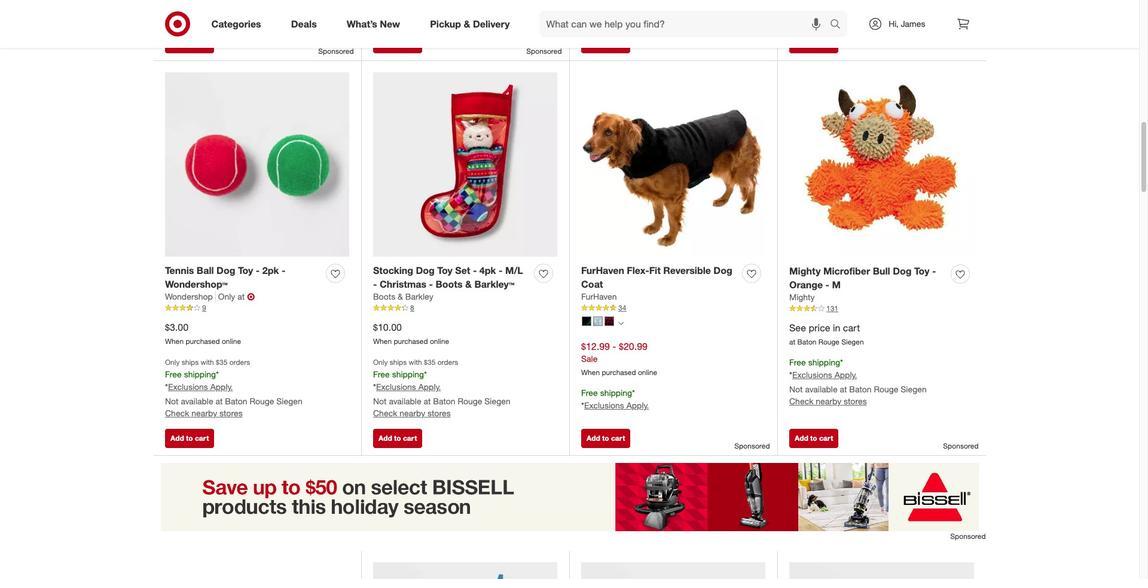 Task type: locate. For each thing, give the bounding box(es) containing it.
exclusions down $3.00 when purchased online
[[168, 382, 208, 392]]

online down $20.99
[[638, 368, 657, 377]]

toy inside stocking dog toy set - 4pk - m/l - christmas - boots & barkley™
[[437, 264, 453, 276]]

$12.99
[[581, 340, 610, 352]]

stocking dog toy set - 4pk - m/l - christmas - boots & barkley™ image
[[373, 73, 557, 257], [373, 73, 557, 257]]

ships for $10.00
[[390, 358, 407, 367]]

1 horizontal spatial only
[[218, 292, 235, 302]]

stores inside free shipping * * exclusions apply. not available at baton rouge siegen check nearby stores
[[844, 396, 867, 406]]

2pk
[[262, 264, 279, 276]]

furhaven for furhaven
[[581, 292, 617, 302]]

orders
[[230, 358, 250, 367], [438, 358, 458, 367]]

mighty up orange
[[790, 265, 821, 277]]

new
[[380, 18, 400, 30]]

at inside see price in cart at baton rouge siegen
[[790, 338, 796, 347]]

free for free shipping * * exclusions apply.
[[581, 388, 598, 398]]

exclusions apply. button for tennis ball dog toy - 2pk - wondershop™
[[168, 381, 233, 393]]

& down christmas
[[398, 292, 403, 302]]

9 link
[[165, 303, 349, 313]]

- right bull
[[932, 265, 936, 277]]

shipping inside free shipping * exclusions apply.
[[184, 1, 216, 11]]

8 link
[[373, 303, 557, 313]]

ships
[[182, 358, 199, 367], [390, 358, 407, 367]]

only ships with $35 orders free shipping * * exclusions apply. not available at baton rouge siegen check nearby stores for $10.00
[[373, 358, 511, 418]]

1 vertical spatial &
[[465, 278, 472, 290]]

2 furhaven from the top
[[581, 292, 617, 302]]

stocking dog toy set - 4pk - m/l - christmas - boots & barkley™ link
[[373, 264, 529, 291]]

online inside $10.00 when purchased online
[[430, 337, 449, 346]]

check nearby stores button for stocking dog toy set - 4pk - m/l - christmas - boots & barkley™
[[373, 407, 451, 419]]

mighty microfiber bull dog toy - orange - m image
[[790, 73, 974, 257], [790, 73, 974, 257]]

tennis
[[165, 264, 194, 276]]

only ships with $35 orders free shipping * * exclusions apply. not available at baton rouge siegen check nearby stores for $3.00
[[165, 358, 303, 418]]

see
[[790, 322, 806, 333]]

1 horizontal spatial ships
[[390, 358, 407, 367]]

1 horizontal spatial $35
[[424, 358, 436, 367]]

at
[[238, 292, 245, 302], [790, 338, 796, 347], [840, 384, 847, 394], [216, 396, 223, 406], [424, 396, 431, 406]]

not
[[790, 384, 803, 394], [165, 396, 179, 406], [373, 396, 387, 406]]

1 horizontal spatial toy
[[437, 264, 453, 276]]

tennis ball dog toy - 2pk - wondershop™ image
[[165, 73, 349, 257], [165, 73, 349, 257]]

& down set
[[465, 278, 472, 290]]

mighty microfiber bull dog toy - orange - m
[[790, 265, 936, 290]]

shipping
[[184, 1, 216, 11], [808, 357, 840, 367], [184, 369, 216, 379], [392, 369, 424, 379], [600, 388, 632, 398]]

2 horizontal spatial purchased
[[602, 368, 636, 377]]

shipping down see price in cart at baton rouge siegen
[[808, 357, 840, 367]]

only for $3.00
[[165, 358, 180, 367]]

ships down $3.00 when purchased online
[[182, 358, 199, 367]]

1 with from the left
[[201, 358, 214, 367]]

furhaven flex-fit reversible dog coat image
[[581, 73, 766, 257], [581, 73, 766, 257]]

2 orders from the left
[[438, 358, 458, 367]]

online
[[222, 337, 241, 346], [430, 337, 449, 346], [638, 368, 657, 377]]

2 mighty from the top
[[790, 292, 815, 302]]

shipping down $12.99 - $20.99 sale when purchased online on the right bottom of page
[[600, 388, 632, 398]]

to
[[186, 39, 193, 48], [394, 39, 401, 48], [602, 39, 609, 48], [811, 39, 817, 48], [186, 433, 193, 442], [394, 433, 401, 442], [602, 433, 609, 442], [811, 433, 817, 442]]

1 furhaven from the top
[[581, 264, 624, 276]]

check inside free shipping * * exclusions apply. not available at baton rouge siegen check nearby stores
[[790, 396, 814, 406]]

exclusions apply. button for stocking dog toy set - 4pk - m/l - christmas - boots & barkley™
[[376, 381, 441, 393]]

orders down $10.00 when purchased online
[[438, 358, 458, 367]]

only for $10.00
[[373, 358, 388, 367]]

orders for $10.00
[[438, 358, 458, 367]]

online down 9 "link"
[[222, 337, 241, 346]]

m/l
[[505, 264, 523, 276]]

0 horizontal spatial only
[[165, 358, 180, 367]]

at inside free shipping * * exclusions apply. not available at baton rouge siegen check nearby stores
[[840, 384, 847, 394]]

1 horizontal spatial orders
[[438, 358, 458, 367]]

what's new link
[[337, 11, 415, 37]]

shipping down $10.00 when purchased online
[[392, 369, 424, 379]]

apply.
[[210, 13, 233, 23], [835, 370, 857, 380], [210, 382, 233, 392], [419, 382, 441, 392], [627, 400, 649, 410]]

set
[[455, 264, 470, 276]]

1 mighty from the top
[[790, 265, 821, 277]]

online inside $3.00 when purchased online
[[222, 337, 241, 346]]

purchased down $3.00
[[186, 337, 220, 346]]

with for $10.00
[[409, 358, 422, 367]]

& for barkley
[[398, 292, 403, 302]]

toy left set
[[437, 264, 453, 276]]

not inside free shipping * * exclusions apply. not available at baton rouge siegen check nearby stores
[[790, 384, 803, 394]]

only down tennis ball dog toy - 2pk - wondershop™
[[218, 292, 235, 302]]

purchased inside $10.00 when purchased online
[[394, 337, 428, 346]]

shipping inside free shipping * * exclusions apply. not available at baton rouge siegen check nearby stores
[[808, 357, 840, 367]]

gingerbread playhouse rope holiday lights dog toy - wondershop™ image
[[790, 562, 974, 579], [790, 562, 974, 579]]

& for delivery
[[464, 18, 470, 30]]

purchased
[[186, 337, 220, 346], [394, 337, 428, 346], [602, 368, 636, 377]]

free inside 'free shipping * * exclusions apply.'
[[581, 388, 598, 398]]

1 horizontal spatial with
[[409, 358, 422, 367]]

purchased down $10.00
[[394, 337, 428, 346]]

only down $10.00
[[373, 358, 388, 367]]

boots down set
[[436, 278, 463, 290]]

siegen
[[842, 338, 864, 347], [901, 384, 927, 394], [277, 396, 303, 406], [485, 396, 511, 406]]

131 link
[[790, 304, 974, 314]]

furhaven inside furhaven flex-fit reversible dog coat
[[581, 264, 624, 276]]

9
[[202, 304, 206, 312]]

categories link
[[201, 11, 276, 37]]

stores
[[428, 13, 451, 23], [844, 396, 867, 406], [220, 408, 243, 418], [428, 408, 451, 418]]

0 vertical spatial boots
[[436, 278, 463, 290]]

2 horizontal spatial when
[[581, 368, 600, 377]]

8
[[410, 304, 414, 312]]

dog right reversible on the top right of the page
[[714, 264, 733, 276]]

34 link
[[581, 303, 766, 313]]

pickup & delivery
[[430, 18, 510, 30]]

exclusions down see price in cart at baton rouge siegen
[[793, 370, 833, 380]]

check nearby stores
[[373, 13, 451, 23]]

- down stocking at the top
[[373, 278, 377, 290]]

2 horizontal spatial available
[[805, 384, 838, 394]]

shipping for free shipping * * exclusions apply. not available at baton rouge siegen check nearby stores
[[808, 357, 840, 367]]

when down $10.00
[[373, 337, 392, 346]]

boots & barkley
[[373, 292, 433, 302]]

baton inside see price in cart at baton rouge siegen
[[798, 338, 817, 347]]

free for free shipping * exclusions apply.
[[165, 1, 182, 11]]

1 horizontal spatial not
[[373, 396, 387, 406]]

add to cart
[[170, 39, 209, 48], [379, 39, 417, 48], [587, 39, 625, 48], [795, 39, 833, 48], [170, 433, 209, 442], [379, 433, 417, 442], [587, 433, 625, 442], [795, 433, 833, 442]]

0 horizontal spatial when
[[165, 337, 184, 346]]

when
[[165, 337, 184, 346], [373, 337, 392, 346], [581, 368, 600, 377]]

when down $3.00
[[165, 337, 184, 346]]

toy left the 2pk at the top of the page
[[238, 264, 253, 276]]

shipping inside 'free shipping * * exclusions apply.'
[[600, 388, 632, 398]]

available for stocking dog toy set - 4pk - m/l - christmas - boots & barkley™
[[389, 396, 421, 406]]

2 horizontal spatial online
[[638, 368, 657, 377]]

exclusions apply. button
[[168, 13, 233, 25], [793, 369, 857, 381], [168, 381, 233, 393], [376, 381, 441, 393], [584, 400, 649, 412]]

nearby
[[400, 13, 425, 23], [816, 396, 842, 406], [192, 408, 217, 418], [400, 408, 425, 418]]

0 horizontal spatial ships
[[182, 358, 199, 367]]

boots
[[436, 278, 463, 290], [373, 292, 396, 302]]

gingerbread playhouse plush penguin dog toy - m - wondershop™ image
[[581, 562, 766, 579], [581, 562, 766, 579]]

check
[[373, 13, 397, 23], [790, 396, 814, 406], [165, 408, 189, 418], [373, 408, 397, 418]]

1 $35 from the left
[[216, 358, 228, 367]]

1 ships from the left
[[182, 358, 199, 367]]

deals
[[291, 18, 317, 30]]

with down $3.00 when purchased online
[[201, 358, 214, 367]]

with
[[201, 358, 214, 367], [409, 358, 422, 367]]

siegen inside free shipping * * exclusions apply. not available at baton rouge siegen check nearby stores
[[901, 384, 927, 394]]

black image
[[582, 316, 592, 326]]

purchased inside $12.99 - $20.99 sale when purchased online
[[602, 368, 636, 377]]

search
[[825, 19, 854, 31]]

furhaven link
[[581, 291, 617, 303]]

exclusions down sale
[[584, 400, 624, 410]]

furhaven flex-fit reversible dog coat link
[[581, 264, 738, 291]]

shipping up categories
[[184, 1, 216, 11]]

stocking dog toy set - 6pk - xs/s - christmas - boots & barkley™ image
[[373, 562, 557, 579], [373, 562, 557, 579]]

1 horizontal spatial when
[[373, 337, 392, 346]]

when inside $10.00 when purchased online
[[373, 337, 392, 346]]

rouge
[[819, 338, 840, 347], [874, 384, 899, 394], [250, 396, 274, 406], [458, 396, 482, 406]]

advertisement region
[[153, 463, 986, 531]]

1 horizontal spatial boots
[[436, 278, 463, 290]]

what's new
[[347, 18, 400, 30]]

add to cart button
[[165, 34, 214, 53], [373, 34, 423, 53], [581, 34, 631, 53], [790, 34, 839, 53], [165, 429, 214, 448], [373, 429, 423, 448], [581, 429, 631, 448], [790, 429, 839, 448]]

ships down $10.00 when purchased online
[[390, 358, 407, 367]]

2 only ships with $35 orders free shipping * * exclusions apply. not available at baton rouge siegen check nearby stores from the left
[[373, 358, 511, 418]]

only ships with $35 orders free shipping * * exclusions apply. not available at baton rouge siegen check nearby stores
[[165, 358, 303, 418], [373, 358, 511, 418]]

1 only ships with $35 orders free shipping * * exclusions apply. not available at baton rouge siegen check nearby stores from the left
[[165, 358, 303, 418]]

free inside free shipping * exclusions apply.
[[165, 1, 182, 11]]

not for stocking dog toy set - 4pk - m/l - christmas - boots & barkley™
[[373, 396, 387, 406]]

furhaven up coat
[[581, 264, 624, 276]]

2 vertical spatial &
[[398, 292, 403, 302]]

1 vertical spatial boots
[[373, 292, 396, 302]]

reversible
[[664, 264, 711, 276]]

free
[[165, 1, 182, 11], [790, 357, 806, 367], [165, 369, 182, 379], [373, 369, 390, 379], [581, 388, 598, 398]]

check nearby stores button for tennis ball dog toy - 2pk - wondershop™
[[165, 407, 243, 419]]

1 horizontal spatial online
[[430, 337, 449, 346]]

dog
[[217, 264, 235, 276], [416, 264, 435, 276], [714, 264, 733, 276], [893, 265, 912, 277]]

& right pickup
[[464, 18, 470, 30]]

furhaven
[[581, 264, 624, 276], [581, 292, 617, 302]]

furhaven down coat
[[581, 292, 617, 302]]

dog up christmas
[[416, 264, 435, 276]]

1 orders from the left
[[230, 358, 250, 367]]

shipping down $3.00 when purchased online
[[184, 369, 216, 379]]

0 horizontal spatial online
[[222, 337, 241, 346]]

when inside $3.00 when purchased online
[[165, 337, 184, 346]]

& inside stocking dog toy set - 4pk - m/l - christmas - boots & barkley™
[[465, 278, 472, 290]]

online down 8 link
[[430, 337, 449, 346]]

orders for $3.00
[[230, 358, 250, 367]]

0 horizontal spatial not
[[165, 396, 179, 406]]

stocking dog toy set - 4pk - m/l - christmas - boots & barkley™
[[373, 264, 523, 290]]

1 vertical spatial furhaven
[[581, 292, 617, 302]]

check nearby stores button
[[373, 12, 451, 24], [790, 395, 867, 407], [165, 407, 243, 419], [373, 407, 451, 419]]

1 horizontal spatial purchased
[[394, 337, 428, 346]]

1 horizontal spatial only ships with $35 orders free shipping * * exclusions apply. not available at baton rouge siegen check nearby stores
[[373, 358, 511, 418]]

dog inside stocking dog toy set - 4pk - m/l - christmas - boots & barkley™
[[416, 264, 435, 276]]

nearby inside free shipping * * exclusions apply. not available at baton rouge siegen check nearby stores
[[816, 396, 842, 406]]

available
[[805, 384, 838, 394], [181, 396, 213, 406], [389, 396, 421, 406]]

dog right bull
[[893, 265, 912, 277]]

2 horizontal spatial not
[[790, 384, 803, 394]]

1 horizontal spatial available
[[389, 396, 421, 406]]

purchased inside $3.00 when purchased online
[[186, 337, 220, 346]]

0 vertical spatial &
[[464, 18, 470, 30]]

$35 down $3.00 when purchased online
[[216, 358, 228, 367]]

toy right bull
[[915, 265, 930, 277]]

0 horizontal spatial with
[[201, 358, 214, 367]]

0 vertical spatial furhaven
[[581, 264, 624, 276]]

0 vertical spatial mighty
[[790, 265, 821, 277]]

only
[[218, 292, 235, 302], [165, 358, 180, 367], [373, 358, 388, 367]]

only down $3.00
[[165, 358, 180, 367]]

2 horizontal spatial toy
[[915, 265, 930, 277]]

$35 down $10.00 when purchased online
[[424, 358, 436, 367]]

-
[[256, 264, 260, 276], [282, 264, 286, 276], [473, 264, 477, 276], [499, 264, 503, 276], [932, 265, 936, 277], [373, 278, 377, 290], [429, 278, 433, 290], [826, 278, 830, 290], [613, 340, 616, 352]]

sponsored
[[318, 46, 354, 55], [527, 46, 562, 55], [735, 441, 770, 450], [943, 441, 979, 450], [951, 532, 986, 541]]

dog right ball
[[217, 264, 235, 276]]

wondershop
[[165, 292, 213, 302]]

when down sale
[[581, 368, 600, 377]]

boots down christmas
[[373, 292, 396, 302]]

mighty down orange
[[790, 292, 815, 302]]

online for $3.00
[[222, 337, 241, 346]]

$35 for $3.00
[[216, 358, 228, 367]]

0 horizontal spatial orders
[[230, 358, 250, 367]]

mighty for mighty
[[790, 292, 815, 302]]

exclusions
[[168, 13, 208, 23], [793, 370, 833, 380], [168, 382, 208, 392], [376, 382, 416, 392], [584, 400, 624, 410]]

purchased up 'free shipping * * exclusions apply.'
[[602, 368, 636, 377]]

mighty
[[790, 265, 821, 277], [790, 292, 815, 302]]

cart
[[195, 39, 209, 48], [403, 39, 417, 48], [611, 39, 625, 48], [819, 39, 833, 48], [843, 322, 860, 333], [195, 433, 209, 442], [403, 433, 417, 442], [611, 433, 625, 442], [819, 433, 833, 442]]

0 horizontal spatial toy
[[238, 264, 253, 276]]

0 horizontal spatial purchased
[[186, 337, 220, 346]]

baton
[[798, 338, 817, 347], [850, 384, 872, 394], [225, 396, 247, 406], [433, 396, 456, 406]]

mighty inside mighty microfiber bull dog toy - orange - m
[[790, 265, 821, 277]]

free for free shipping * * exclusions apply. not available at baton rouge siegen check nearby stores
[[790, 357, 806, 367]]

2 horizontal spatial only
[[373, 358, 388, 367]]

2 ships from the left
[[390, 358, 407, 367]]

0 horizontal spatial $35
[[216, 358, 228, 367]]

2 with from the left
[[409, 358, 422, 367]]

orders down $3.00 when purchased online
[[230, 358, 250, 367]]

only inside wondershop only at ¬
[[218, 292, 235, 302]]

0 horizontal spatial only ships with $35 orders free shipping * * exclusions apply. not available at baton rouge siegen check nearby stores
[[165, 358, 303, 418]]

0 horizontal spatial available
[[181, 396, 213, 406]]

free inside free shipping * * exclusions apply. not available at baton rouge siegen check nearby stores
[[790, 357, 806, 367]]

- right $12.99
[[613, 340, 616, 352]]

free shipping * * exclusions apply. not available at baton rouge siegen check nearby stores
[[790, 357, 927, 406]]

2 $35 from the left
[[424, 358, 436, 367]]

exclusions left categories
[[168, 13, 208, 23]]

with down $10.00 when purchased online
[[409, 358, 422, 367]]

- left m
[[826, 278, 830, 290]]

1 vertical spatial mighty
[[790, 292, 815, 302]]



Task type: vqa. For each thing, say whether or not it's contained in the screenshot.
What Can We Help You Find? Suggestions Appear Below search box
yes



Task type: describe. For each thing, give the bounding box(es) containing it.
- up barkley
[[429, 278, 433, 290]]

exclusions inside free shipping * * exclusions apply. not available at baton rouge siegen check nearby stores
[[793, 370, 833, 380]]

$10.00 when purchased online
[[373, 321, 449, 346]]

online inside $12.99 - $20.99 sale when purchased online
[[638, 368, 657, 377]]

ships for $3.00
[[182, 358, 199, 367]]

microfiber
[[824, 265, 870, 277]]

free shipping * * exclusions apply.
[[581, 388, 649, 410]]

What can we help you find? suggestions appear below search field
[[539, 11, 833, 37]]

$3.00 when purchased online
[[165, 321, 241, 346]]

in
[[833, 322, 841, 333]]

with for $3.00
[[201, 358, 214, 367]]

online for $10.00
[[430, 337, 449, 346]]

siegen inside see price in cart at baton rouge siegen
[[842, 338, 864, 347]]

- inside $12.99 - $20.99 sale when purchased online
[[613, 340, 616, 352]]

categories
[[211, 18, 261, 30]]

barkley
[[405, 292, 433, 302]]

34
[[619, 304, 626, 312]]

fit
[[649, 264, 661, 276]]

dog inside tennis ball dog toy - 2pk - wondershop™
[[217, 264, 235, 276]]

barkley™
[[475, 278, 515, 290]]

- right the 2pk at the top of the page
[[282, 264, 286, 276]]

- right 4pk
[[499, 264, 503, 276]]

wondershop link
[[165, 291, 216, 303]]

available for tennis ball dog toy - 2pk - wondershop™
[[181, 396, 213, 406]]

cart inside see price in cart at baton rouge siegen
[[843, 322, 860, 333]]

james
[[901, 19, 926, 29]]

when inside $12.99 - $20.99 sale when purchased online
[[581, 368, 600, 377]]

rouge inside see price in cart at baton rouge siegen
[[819, 338, 840, 347]]

hi,
[[889, 19, 899, 29]]

rouge inside free shipping * * exclusions apply. not available at baton rouge siegen check nearby stores
[[874, 384, 899, 394]]

mighty link
[[790, 292, 815, 304]]

apply. inside free shipping * exclusions apply.
[[210, 13, 233, 23]]

free shipping * exclusions apply.
[[165, 1, 233, 23]]

* inside free shipping * exclusions apply.
[[165, 13, 168, 23]]

exclusions inside 'free shipping * * exclusions apply.'
[[584, 400, 624, 410]]

$35 for $10.00
[[424, 358, 436, 367]]

ball
[[197, 264, 214, 276]]

wondershop™
[[165, 278, 228, 290]]

m
[[832, 278, 841, 290]]

stocking
[[373, 264, 413, 276]]

coat
[[581, 278, 603, 290]]

baton inside free shipping * * exclusions apply. not available at baton rouge siegen check nearby stores
[[850, 384, 872, 394]]

- right set
[[473, 264, 477, 276]]

mighty for mighty microfiber bull dog toy - orange - m
[[790, 265, 821, 277]]

apply. inside 'free shipping * * exclusions apply.'
[[627, 400, 649, 410]]

furhaven flex-fit reversible dog coat
[[581, 264, 733, 290]]

¬
[[247, 291, 255, 303]]

when for $10.00
[[373, 337, 392, 346]]

cream image
[[605, 316, 614, 326]]

$20.99
[[619, 340, 648, 352]]

boots inside stocking dog toy set - 4pk - m/l - christmas - boots & barkley™
[[436, 278, 463, 290]]

hi, james
[[889, 19, 926, 29]]

christmas
[[380, 278, 427, 290]]

exclusions inside free shipping * exclusions apply.
[[168, 13, 208, 23]]

toy inside tennis ball dog toy - 2pk - wondershop™
[[238, 264, 253, 276]]

0 horizontal spatial boots
[[373, 292, 396, 302]]

shipping for free shipping * exclusions apply.
[[184, 1, 216, 11]]

blue image
[[593, 316, 603, 326]]

mighty microfiber bull dog toy - orange - m link
[[790, 264, 946, 292]]

at inside wondershop only at ¬
[[238, 292, 245, 302]]

not for tennis ball dog toy - 2pk - wondershop™
[[165, 396, 179, 406]]

see price in cart at baton rouge siegen
[[790, 322, 864, 347]]

tennis ball dog toy - 2pk - wondershop™
[[165, 264, 286, 290]]

what's
[[347, 18, 377, 30]]

131
[[827, 304, 839, 313]]

pickup & delivery link
[[420, 11, 525, 37]]

boots & barkley link
[[373, 291, 433, 303]]

pickup
[[430, 18, 461, 30]]

price
[[809, 322, 831, 333]]

sale
[[581, 354, 598, 364]]

when for $3.00
[[165, 337, 184, 346]]

exclusions apply. button for mighty microfiber bull dog toy - orange - m
[[793, 369, 857, 381]]

orange
[[790, 278, 823, 290]]

tennis ball dog toy - 2pk - wondershop™ link
[[165, 264, 321, 291]]

check nearby stores button for mighty microfiber bull dog toy - orange - m
[[790, 395, 867, 407]]

deals link
[[281, 11, 332, 37]]

available inside free shipping * * exclusions apply. not available at baton rouge siegen check nearby stores
[[805, 384, 838, 394]]

$3.00
[[165, 321, 188, 333]]

dog inside furhaven flex-fit reversible dog coat
[[714, 264, 733, 276]]

shipping for free shipping * * exclusions apply.
[[600, 388, 632, 398]]

purchased for $3.00
[[186, 337, 220, 346]]

furhaven for furhaven flex-fit reversible dog coat
[[581, 264, 624, 276]]

purchased for $10.00
[[394, 337, 428, 346]]

- left the 2pk at the top of the page
[[256, 264, 260, 276]]

$10.00
[[373, 321, 402, 333]]

all colors element
[[619, 319, 624, 326]]

dog inside mighty microfiber bull dog toy - orange - m
[[893, 265, 912, 277]]

search button
[[825, 11, 854, 39]]

apply. inside free shipping * * exclusions apply. not available at baton rouge siegen check nearby stores
[[835, 370, 857, 380]]

all colors image
[[619, 321, 624, 326]]

delivery
[[473, 18, 510, 30]]

$12.99 - $20.99 sale when purchased online
[[581, 340, 657, 377]]

bull
[[873, 265, 891, 277]]

wondershop only at ¬
[[165, 291, 255, 303]]

toy inside mighty microfiber bull dog toy - orange - m
[[915, 265, 930, 277]]

4pk
[[480, 264, 496, 276]]

exclusions down $10.00 when purchased online
[[376, 382, 416, 392]]

flex-
[[627, 264, 649, 276]]



